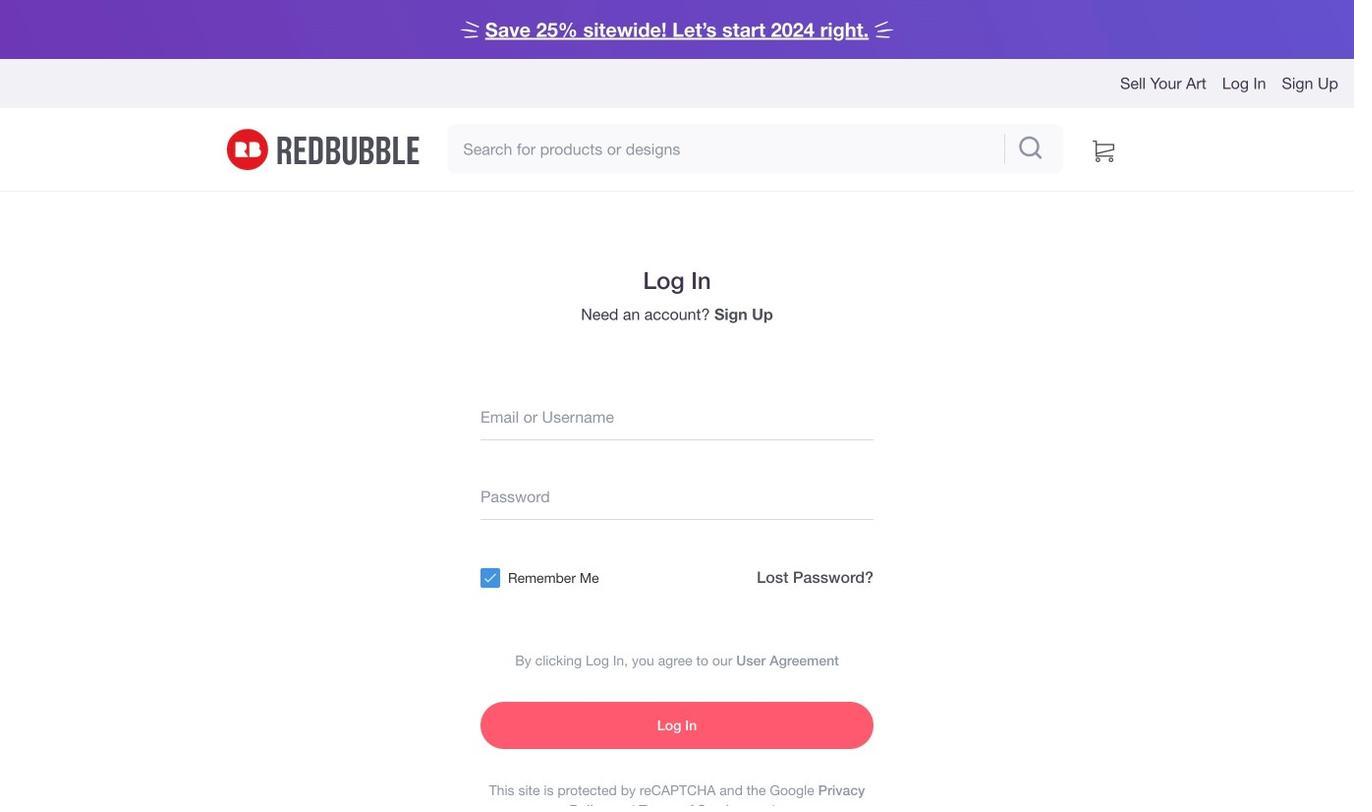 Task type: describe. For each thing, give the bounding box(es) containing it.
cart image
[[1093, 134, 1115, 163]]



Task type: locate. For each thing, give the bounding box(es) containing it.
None search field
[[448, 124, 1064, 174]]

None password field
[[481, 473, 874, 520]]

None text field
[[481, 393, 874, 440]]

Search search field
[[448, 124, 1001, 174]]



Task type: vqa. For each thing, say whether or not it's contained in the screenshot.
'cart' image
yes



